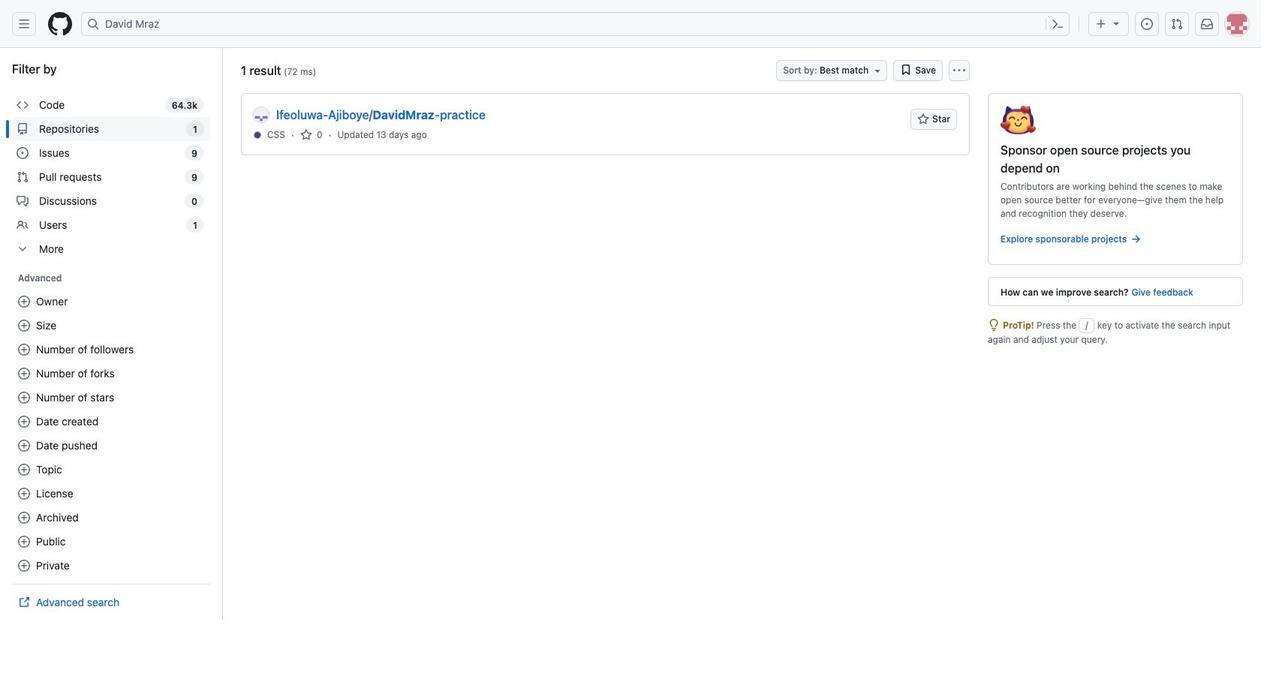 Task type: vqa. For each thing, say whether or not it's contained in the screenshot.
Homepage image
yes



Task type: locate. For each thing, give the bounding box(es) containing it.
plus circle image
[[18, 296, 30, 308], [18, 344, 30, 356], [18, 368, 30, 380], [18, 440, 30, 452], [18, 488, 30, 500], [18, 512, 30, 524], [18, 560, 30, 572]]

4 plus circle image from the top
[[18, 464, 30, 476]]

5 plus circle image from the top
[[18, 536, 30, 548]]

sc 9kayk9 0 image
[[901, 64, 913, 76], [300, 129, 312, 141], [17, 147, 29, 159], [17, 171, 29, 183], [1130, 234, 1142, 246], [17, 243, 29, 255]]

1 plus circle image from the top
[[18, 296, 30, 308]]

plus image
[[1096, 18, 1108, 30]]

plus circle image
[[18, 320, 30, 332], [18, 392, 30, 404], [18, 416, 30, 428], [18, 464, 30, 476], [18, 536, 30, 548]]

sc 9kayk9 0 image
[[17, 99, 29, 111], [17, 123, 29, 135], [17, 195, 29, 207], [17, 219, 29, 231], [988, 319, 1000, 331]]

issue opened image
[[1141, 18, 1153, 30]]

6 plus circle image from the top
[[18, 512, 30, 524]]

git pull request image
[[1171, 18, 1183, 30]]



Task type: describe. For each thing, give the bounding box(es) containing it.
2 plus circle image from the top
[[18, 344, 30, 356]]

package icon image
[[1001, 106, 1036, 134]]

link external image
[[18, 597, 30, 609]]

5 plus circle image from the top
[[18, 488, 30, 500]]

3 plus circle image from the top
[[18, 416, 30, 428]]

command palette image
[[1052, 18, 1064, 30]]

triangle down image
[[1111, 17, 1123, 29]]

1 plus circle image from the top
[[18, 320, 30, 332]]

css language element
[[267, 128, 285, 142]]

open column options image
[[954, 65, 966, 77]]

4 plus circle image from the top
[[18, 440, 30, 452]]

draggable pane splitter slider
[[221, 48, 225, 621]]

7 plus circle image from the top
[[18, 560, 30, 572]]

homepage image
[[48, 12, 72, 36]]

notifications image
[[1202, 18, 1214, 30]]

2 plus circle image from the top
[[18, 392, 30, 404]]

3 plus circle image from the top
[[18, 368, 30, 380]]



